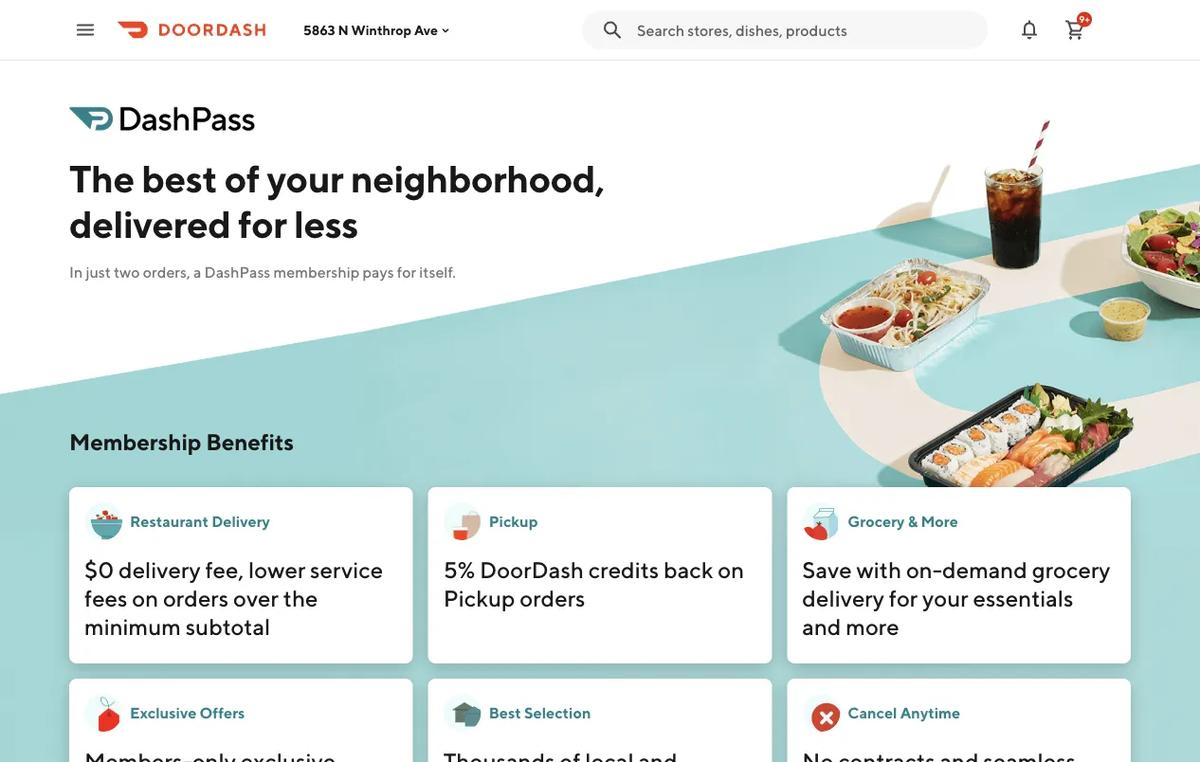 Task type: locate. For each thing, give the bounding box(es) containing it.
cancel anytime
[[848, 704, 961, 722]]

0 vertical spatial your
[[267, 155, 343, 201]]

best
[[489, 704, 521, 722]]

$0 delivery fee, lower service fees on orders over the minimum subtotal
[[84, 556, 383, 640]]

0 horizontal spatial for
[[238, 201, 287, 246]]

minimum
[[84, 613, 181, 640]]

delivery
[[118, 556, 201, 583], [802, 584, 884, 611]]

0 horizontal spatial delivery
[[118, 556, 201, 583]]

2 horizontal spatial for
[[889, 584, 918, 611]]

your inside 'the best of your neighborhood, delivered for less'
[[267, 155, 343, 201]]

1 horizontal spatial your
[[922, 584, 969, 611]]

5863 n winthrop ave
[[303, 22, 438, 38]]

pickup
[[489, 512, 538, 530], [443, 584, 515, 611]]

with
[[857, 556, 902, 583]]

on up the minimum
[[132, 584, 158, 611]]

0 items, open order cart image
[[1064, 18, 1086, 41]]

0 horizontal spatial on
[[132, 584, 158, 611]]

1 horizontal spatial orders
[[520, 584, 585, 611]]

pickup up doordash
[[489, 512, 538, 530]]

membership benefits
[[69, 428, 294, 455]]

your down "on-"
[[922, 584, 969, 611]]

selection
[[524, 704, 591, 722]]

fees
[[84, 584, 127, 611]]

grocery & more
[[848, 512, 958, 530]]

delivered
[[69, 201, 231, 246]]

pickup inside the 5% doordash credits back on pickup orders
[[443, 584, 515, 611]]

best selection
[[489, 704, 591, 722]]

Store search: begin typing to search for stores available on DoorDash text field
[[637, 19, 976, 40]]

restaurant
[[130, 512, 208, 530]]

pays
[[363, 263, 394, 281]]

for
[[238, 201, 287, 246], [397, 263, 416, 281], [889, 584, 918, 611]]

0 vertical spatial on
[[718, 556, 744, 583]]

9+ button
[[1056, 11, 1094, 49]]

orders
[[163, 584, 229, 611], [520, 584, 585, 611]]

exclusive offers
[[130, 704, 245, 722]]

your
[[267, 155, 343, 201], [922, 584, 969, 611]]

for inside save with on-demand grocery delivery for your essentials and more
[[889, 584, 918, 611]]

pickup down 5%
[[443, 584, 515, 611]]

for right pays
[[397, 263, 416, 281]]

grocery
[[1032, 556, 1111, 583]]

0 vertical spatial for
[[238, 201, 287, 246]]

back
[[664, 556, 713, 583]]

for for save
[[889, 584, 918, 611]]

2 orders from the left
[[520, 584, 585, 611]]

neighborhood,
[[351, 155, 605, 201]]

0 vertical spatial delivery
[[118, 556, 201, 583]]

1 vertical spatial your
[[922, 584, 969, 611]]

on
[[718, 556, 744, 583], [132, 584, 158, 611]]

notification bell image
[[1018, 18, 1041, 41]]

essentials
[[973, 584, 1074, 611]]

1 vertical spatial delivery
[[802, 584, 884, 611]]

demand
[[942, 556, 1028, 583]]

1 orders from the left
[[163, 584, 229, 611]]

doordash
[[480, 556, 584, 583]]

0 horizontal spatial orders
[[163, 584, 229, 611]]

for inside 'the best of your neighborhood, delivered for less'
[[238, 201, 287, 246]]

on right back
[[718, 556, 744, 583]]

for up in just two orders, a dashpass membership pays for itself. on the top
[[238, 201, 287, 246]]

&
[[908, 512, 918, 530]]

5%
[[443, 556, 475, 583]]

for down "on-"
[[889, 584, 918, 611]]

1 vertical spatial on
[[132, 584, 158, 611]]

grocery
[[848, 512, 905, 530]]

save with on-demand grocery delivery for your essentials and more
[[802, 556, 1111, 640]]

9+
[[1079, 14, 1090, 25]]

0 horizontal spatial your
[[267, 155, 343, 201]]

orders down the fee,
[[163, 584, 229, 611]]

orders down doordash
[[520, 584, 585, 611]]

2 vertical spatial for
[[889, 584, 918, 611]]

in just two orders, a dashpass membership pays for itself.
[[69, 263, 456, 281]]

cancel
[[848, 704, 897, 722]]

orders inside $0 delivery fee, lower service fees on orders over the minimum subtotal
[[163, 584, 229, 611]]

1 horizontal spatial for
[[397, 263, 416, 281]]

membership
[[274, 263, 360, 281]]

1 vertical spatial pickup
[[443, 584, 515, 611]]

delivery down save
[[802, 584, 884, 611]]

delivery inside $0 delivery fee, lower service fees on orders over the minimum subtotal
[[118, 556, 201, 583]]

the
[[283, 584, 318, 611]]

5863
[[303, 22, 335, 38]]

1 horizontal spatial delivery
[[802, 584, 884, 611]]

your up less
[[267, 155, 343, 201]]

lower
[[248, 556, 306, 583]]

0 vertical spatial pickup
[[489, 512, 538, 530]]

1 vertical spatial for
[[397, 263, 416, 281]]

more
[[921, 512, 958, 530]]

delivery down the restaurant
[[118, 556, 201, 583]]

1 horizontal spatial on
[[718, 556, 744, 583]]

delivery
[[212, 512, 270, 530]]

on inside the 5% doordash credits back on pickup orders
[[718, 556, 744, 583]]



Task type: vqa. For each thing, say whether or not it's contained in the screenshot.
5863 N Winthrop Ave popup button
yes



Task type: describe. For each thing, give the bounding box(es) containing it.
a
[[193, 263, 201, 281]]

on-
[[906, 556, 942, 583]]

the
[[69, 155, 134, 201]]

of
[[224, 155, 260, 201]]

the best of your neighborhood, delivered for less
[[69, 155, 605, 246]]

open menu image
[[74, 18, 97, 41]]

less
[[294, 201, 358, 246]]

$0
[[84, 556, 114, 583]]

for for the
[[238, 201, 287, 246]]

n
[[338, 22, 349, 38]]

5% doordash credits back on pickup orders
[[443, 556, 744, 611]]

5863 n winthrop ave button
[[303, 22, 453, 38]]

more
[[846, 613, 899, 640]]

best
[[142, 155, 217, 201]]

over
[[233, 584, 279, 611]]

exclusive
[[130, 704, 197, 722]]

on inside $0 delivery fee, lower service fees on orders over the minimum subtotal
[[132, 584, 158, 611]]

your inside save with on-demand grocery delivery for your essentials and more
[[922, 584, 969, 611]]

restaurant delivery
[[130, 512, 270, 530]]

offers
[[200, 704, 245, 722]]

anytime
[[900, 704, 961, 722]]

credits
[[589, 556, 659, 583]]

orders inside the 5% doordash credits back on pickup orders
[[520, 584, 585, 611]]

in
[[69, 263, 83, 281]]

orders,
[[143, 263, 190, 281]]

ave
[[414, 22, 438, 38]]

fee,
[[205, 556, 244, 583]]

two
[[114, 263, 140, 281]]

benefits
[[206, 428, 294, 455]]

save
[[802, 556, 852, 583]]

subtotal
[[186, 613, 270, 640]]

delivery inside save with on-demand grocery delivery for your essentials and more
[[802, 584, 884, 611]]

service
[[310, 556, 383, 583]]

itself.
[[419, 263, 456, 281]]

just
[[86, 263, 111, 281]]

winthrop
[[351, 22, 411, 38]]

dashpass
[[204, 263, 270, 281]]

membership
[[69, 428, 201, 455]]

and
[[802, 613, 841, 640]]



